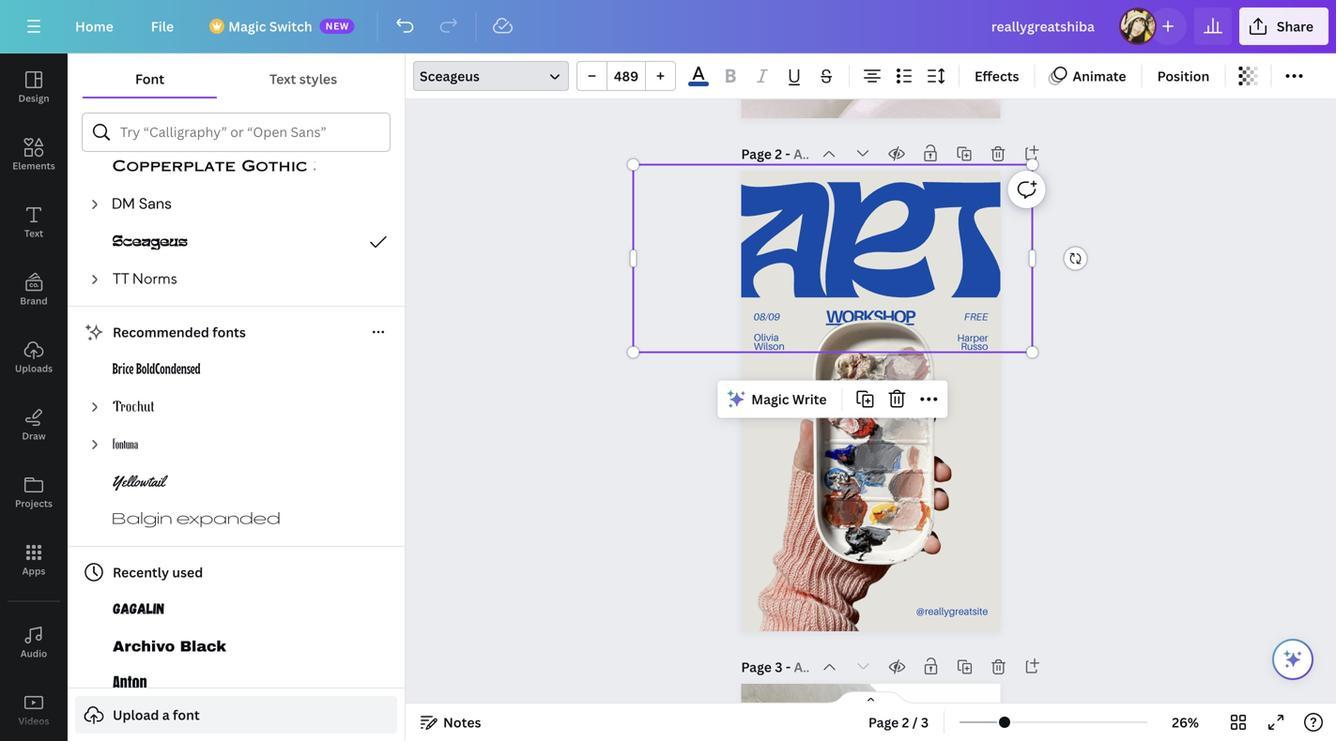 Task type: describe. For each thing, give the bounding box(es) containing it.
gagalin image
[[113, 599, 164, 622]]

animate button
[[1043, 61, 1134, 91]]

0 vertical spatial 3
[[775, 659, 783, 677]]

used
[[172, 564, 203, 582]]

design
[[18, 92, 49, 105]]

@reallygreatsite
[[916, 606, 988, 618]]

08/09 olivia wilson
[[754, 311, 785, 353]]

page for page 2
[[741, 145, 772, 163]]

page title text field for page 2 -
[[794, 145, 809, 163]]

3 inside button
[[921, 714, 929, 732]]

fonts
[[212, 323, 246, 341]]

notes button
[[413, 708, 489, 738]]

Try "Calligraphy" or "Open Sans" search field
[[120, 115, 377, 150]]

#004aad image
[[688, 82, 709, 86]]

projects button
[[0, 459, 68, 527]]

magic write button
[[721, 385, 834, 415]]

canva assistant image
[[1282, 649, 1304, 671]]

upload
[[113, 707, 159, 724]]

- for page 3 -
[[786, 659, 791, 677]]

brand button
[[0, 256, 68, 324]]

text styles button
[[217, 61, 390, 97]]

26%
[[1172, 714, 1199, 732]]

share
[[1277, 17, 1314, 35]]

Design title text field
[[976, 8, 1112, 45]]

26% button
[[1155, 708, 1216, 738]]

effects
[[975, 67, 1019, 85]]

free
[[964, 311, 988, 323]]

file button
[[136, 8, 189, 45]]

write
[[792, 391, 827, 408]]

sceageus
[[420, 67, 480, 85]]

font button
[[83, 61, 217, 97]]

magic for magic switch
[[228, 17, 266, 35]]

text styles
[[270, 70, 337, 88]]

page title text field for page 3 -
[[794, 658, 809, 677]]

fontuna image
[[113, 434, 138, 456]]

/
[[912, 714, 918, 732]]

draw button
[[0, 392, 68, 459]]

– – number field
[[613, 67, 639, 85]]

uploads button
[[0, 324, 68, 392]]

russo
[[961, 341, 988, 353]]

switch
[[269, 17, 312, 35]]

olivia
[[754, 332, 779, 344]]

text for text
[[24, 227, 43, 240]]

sceageus image
[[113, 231, 188, 254]]

draw
[[22, 430, 46, 443]]

harper russo
[[957, 332, 988, 353]]

font
[[135, 70, 164, 88]]

2 for /
[[902, 714, 909, 732]]

workshop
[[826, 306, 914, 327]]

magic write
[[751, 391, 827, 408]]

upload a font button
[[75, 697, 397, 734]]

page 2 -
[[741, 145, 794, 163]]

yellowtail image
[[113, 471, 168, 494]]

home link
[[60, 8, 128, 45]]

elements
[[12, 160, 55, 172]]



Task type: vqa. For each thing, say whether or not it's contained in the screenshot.
Operations
no



Task type: locate. For each thing, give the bounding box(es) containing it.
2
[[775, 145, 782, 163], [902, 714, 909, 732]]

t
[[922, 180, 1024, 337]]

wilson
[[754, 341, 785, 353]]

recently used
[[113, 564, 203, 582]]

page 3 -
[[741, 659, 794, 677]]

0 vertical spatial 2
[[775, 145, 782, 163]]

1 page title text field from the top
[[794, 145, 809, 163]]

harper
[[957, 332, 988, 344]]

anton image
[[113, 674, 147, 697]]

text inside text styles button
[[270, 70, 296, 88]]

archivo black image
[[113, 637, 226, 659]]

projects
[[15, 498, 53, 510]]

0 vertical spatial magic
[[228, 17, 266, 35]]

ar
[[726, 180, 931, 337]]

copperplate gothic 31 ab image
[[113, 156, 315, 178]]

1 horizontal spatial magic
[[751, 391, 789, 408]]

tt norms image
[[113, 269, 177, 291]]

a
[[162, 707, 170, 724]]

magic
[[228, 17, 266, 35], [751, 391, 789, 408]]

page
[[741, 145, 772, 163], [741, 659, 772, 677], [868, 714, 899, 732]]

0 horizontal spatial 2
[[775, 145, 782, 163]]

uploads
[[15, 362, 53, 375]]

apps
[[22, 565, 45, 578]]

0 vertical spatial -
[[785, 145, 790, 163]]

balgin expanded image
[[113, 509, 280, 531]]

recommended
[[113, 323, 209, 341]]

1 vertical spatial text
[[24, 227, 43, 240]]

magic for magic write
[[751, 391, 789, 408]]

-
[[785, 145, 790, 163], [786, 659, 791, 677]]

main menu bar
[[0, 0, 1336, 54]]

1 vertical spatial 3
[[921, 714, 929, 732]]

#004aad image
[[688, 82, 709, 86]]

2 page title text field from the top
[[794, 658, 809, 677]]

page 2 / 3 button
[[861, 708, 936, 738]]

1 horizontal spatial 3
[[921, 714, 929, 732]]

0 horizontal spatial 3
[[775, 659, 783, 677]]

font
[[173, 707, 200, 724]]

08/09
[[754, 311, 780, 323]]

videos
[[18, 716, 49, 728]]

text for text styles
[[270, 70, 296, 88]]

tree
[[68, 0, 405, 742]]

apps button
[[0, 527, 68, 594]]

group
[[577, 61, 676, 91]]

2 vertical spatial page
[[868, 714, 899, 732]]

magic left write
[[751, 391, 789, 408]]

tree containing recommended fonts
[[68, 0, 405, 742]]

text left the styles at the top
[[270, 70, 296, 88]]

notes
[[443, 714, 481, 732]]

side panel tab list
[[0, 54, 68, 742]]

- for page 2 -
[[785, 145, 790, 163]]

effects button
[[967, 61, 1027, 91]]

audio
[[20, 648, 47, 661]]

1 horizontal spatial 2
[[902, 714, 909, 732]]

Page title text field
[[794, 145, 809, 163], [794, 658, 809, 677]]

page inside button
[[868, 714, 899, 732]]

page 2 / 3
[[868, 714, 929, 732]]

elements button
[[0, 121, 68, 189]]

animate
[[1073, 67, 1126, 85]]

0 vertical spatial text
[[270, 70, 296, 88]]

sceageus button
[[413, 61, 569, 91]]

magic inside main menu bar
[[228, 17, 266, 35]]

upload a font
[[113, 707, 200, 724]]

styles
[[299, 70, 337, 88]]

1 vertical spatial 2
[[902, 714, 909, 732]]

magic switch
[[228, 17, 312, 35]]

design button
[[0, 54, 68, 121]]

2 - from the top
[[786, 659, 791, 677]]

show pages image
[[826, 691, 916, 706]]

page for page 3
[[741, 659, 772, 677]]

home
[[75, 17, 113, 35]]

1 vertical spatial page title text field
[[794, 658, 809, 677]]

ar t
[[726, 180, 1024, 337]]

text button
[[0, 189, 68, 256]]

2 inside button
[[902, 714, 909, 732]]

0 vertical spatial page title text field
[[794, 145, 809, 163]]

text up the brand button
[[24, 227, 43, 240]]

position button
[[1150, 61, 1217, 91]]

text inside text button
[[24, 227, 43, 240]]

text
[[270, 70, 296, 88], [24, 227, 43, 240]]

brice boldcondensed image
[[113, 359, 201, 381]]

0 horizontal spatial text
[[24, 227, 43, 240]]

3
[[775, 659, 783, 677], [921, 714, 929, 732]]

videos button
[[0, 677, 68, 742]]

brand
[[20, 295, 48, 308]]

share button
[[1239, 8, 1329, 45]]

0 vertical spatial page
[[741, 145, 772, 163]]

position
[[1157, 67, 1210, 85]]

1 vertical spatial -
[[786, 659, 791, 677]]

magic inside button
[[751, 391, 789, 408]]

1 horizontal spatial text
[[270, 70, 296, 88]]

2 for -
[[775, 145, 782, 163]]

dm sans image
[[113, 193, 172, 216]]

magic left switch
[[228, 17, 266, 35]]

file
[[151, 17, 174, 35]]

recently
[[113, 564, 169, 582]]

new
[[326, 20, 349, 32]]

recommended fonts
[[113, 323, 246, 341]]

1 vertical spatial magic
[[751, 391, 789, 408]]

trochut image
[[113, 396, 155, 419]]

1 vertical spatial page
[[741, 659, 772, 677]]

0 horizontal spatial magic
[[228, 17, 266, 35]]

audio button
[[0, 609, 68, 677]]

1 - from the top
[[785, 145, 790, 163]]



